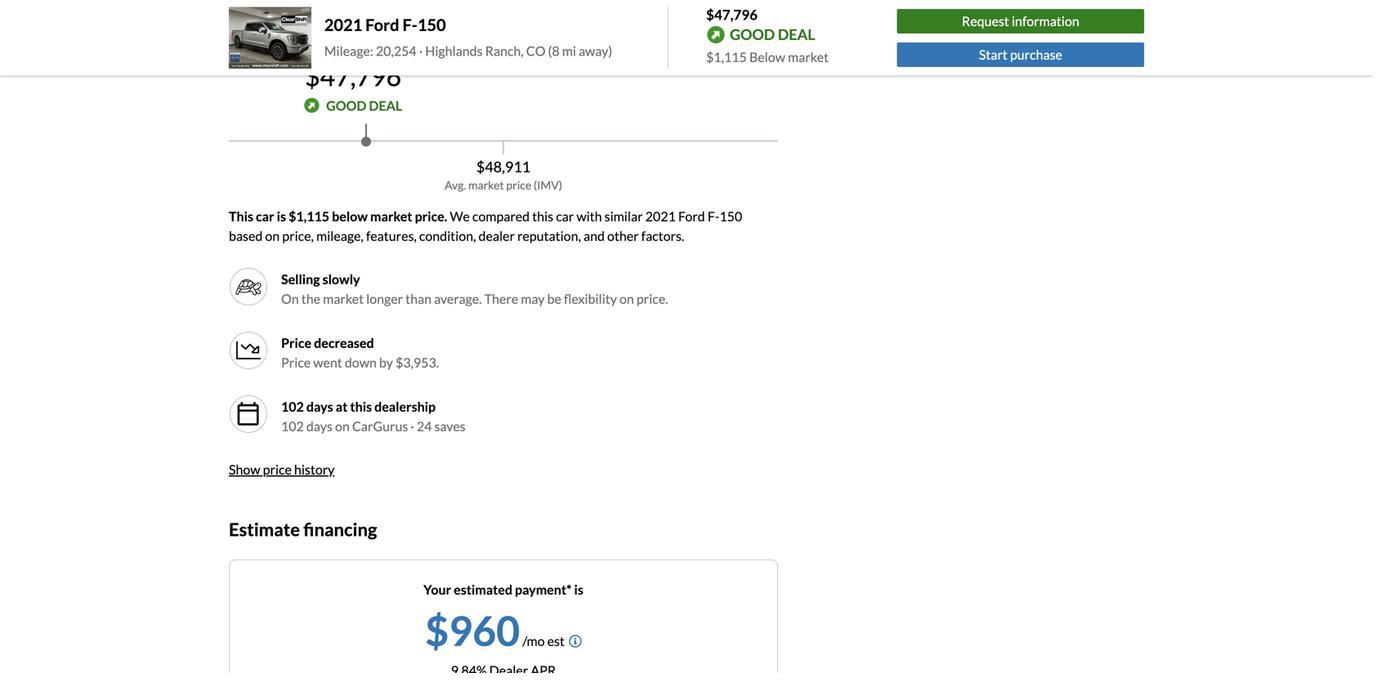 Task type: vqa. For each thing, say whether or not it's contained in the screenshot.
the bottom THAT
no



Task type: locate. For each thing, give the bounding box(es) containing it.
price down '$48,911'
[[506, 178, 532, 192]]

days
[[307, 399, 333, 415], [307, 418, 333, 434]]

ford up factors.
[[679, 208, 705, 224]]

estimate
[[229, 519, 300, 540]]

$47,796 down mileage:
[[305, 60, 402, 92]]

car
[[256, 208, 274, 224], [556, 208, 574, 224]]

0 vertical spatial 150
[[418, 15, 446, 35]]

1 vertical spatial ford
[[679, 208, 705, 224]]

on
[[265, 228, 280, 244], [620, 291, 634, 307], [335, 418, 350, 434]]

0 horizontal spatial 150
[[418, 15, 446, 35]]

average.
[[434, 291, 482, 307]]

1 horizontal spatial price.
[[637, 291, 668, 307]]

cargurus
[[352, 418, 408, 434]]

102
[[281, 399, 304, 415], [281, 418, 304, 434]]

mileage,
[[316, 228, 364, 244]]

with
[[577, 208, 602, 224]]

on right flexibility
[[620, 291, 634, 307]]

away)
[[579, 43, 613, 59]]

$48,911
[[477, 158, 531, 176]]

price
[[506, 178, 532, 192], [263, 462, 292, 478]]

ford inside we compared this car with similar 2021 ford f-150 based on price, mileage, features, condition, dealer reputation, and other factors.
[[679, 208, 705, 224]]

price right show
[[263, 462, 292, 478]]

1 horizontal spatial price
[[506, 178, 532, 192]]

· right 20,254 on the top left of page
[[419, 43, 423, 59]]

0 vertical spatial $47,796
[[707, 6, 758, 23]]

selling slowly on the market longer than average. there may be flexibility on price.
[[281, 271, 668, 307]]

$47,796 for $1,115
[[707, 6, 758, 23]]

2 horizontal spatial on
[[620, 291, 634, 307]]

be
[[547, 291, 562, 307]]

$47,796
[[707, 6, 758, 23], [305, 60, 402, 92]]

$1,115 up price,
[[289, 208, 330, 224]]

other
[[608, 228, 639, 244]]

market inside the selling slowly on the market longer than average. there may be flexibility on price.
[[323, 291, 364, 307]]

0 horizontal spatial ford
[[366, 15, 400, 35]]

market down slowly
[[323, 291, 364, 307]]

2 days from the top
[[307, 418, 333, 434]]

price inside $48,911 avg. market price (imv)
[[506, 178, 532, 192]]

ford
[[366, 15, 400, 35], [679, 208, 705, 224]]

0 vertical spatial days
[[307, 399, 333, 415]]

price down on
[[281, 335, 312, 351]]

1 vertical spatial f-
[[708, 208, 720, 224]]

price.
[[415, 208, 448, 224], [637, 291, 668, 307]]

2 price from the top
[[281, 355, 311, 371]]

0 horizontal spatial is
[[277, 208, 286, 224]]

below
[[750, 49, 786, 65]]

factors.
[[642, 228, 685, 244]]

ford up 20,254 on the top left of page
[[366, 15, 400, 35]]

good deal
[[730, 26, 816, 44]]

1 vertical spatial ·
[[411, 418, 414, 434]]

this
[[533, 208, 554, 224], [350, 399, 372, 415]]

2021 ford f-150 image
[[229, 7, 311, 69]]

0 horizontal spatial 2021
[[324, 15, 362, 35]]

highlands
[[425, 43, 483, 59]]

2 102 from the top
[[281, 418, 304, 434]]

1 horizontal spatial car
[[556, 208, 574, 224]]

this
[[229, 208, 253, 224]]

dealership
[[375, 399, 436, 415]]

on down at
[[335, 418, 350, 434]]

price. right flexibility
[[637, 291, 668, 307]]

history
[[294, 462, 335, 478]]

based
[[229, 228, 263, 244]]

102 right 102 days at this dealership image
[[281, 399, 304, 415]]

financing
[[304, 519, 377, 540]]

0 horizontal spatial ·
[[411, 418, 414, 434]]

1 horizontal spatial f-
[[708, 208, 720, 224]]

on left price,
[[265, 228, 280, 244]]

0 vertical spatial this
[[533, 208, 554, 224]]

0 horizontal spatial $47,796
[[305, 60, 402, 92]]

1 vertical spatial 150
[[720, 208, 743, 224]]

150
[[418, 15, 446, 35], [720, 208, 743, 224]]

car right this
[[256, 208, 274, 224]]

1 vertical spatial $47,796
[[305, 60, 402, 92]]

we
[[450, 208, 470, 224]]

(imv)
[[534, 178, 563, 192]]

$47,796 up good
[[707, 6, 758, 23]]

market down '$48,911'
[[469, 178, 504, 192]]

0 horizontal spatial on
[[265, 228, 280, 244]]

on
[[281, 291, 299, 307]]

/mo
[[523, 634, 545, 650]]

1 horizontal spatial this
[[533, 208, 554, 224]]

1 vertical spatial $1,115
[[289, 208, 330, 224]]

good
[[730, 26, 775, 44]]

show price history
[[229, 462, 335, 478]]

0 vertical spatial price
[[506, 178, 532, 192]]

2021 up mileage:
[[324, 15, 362, 35]]

·
[[419, 43, 423, 59], [411, 418, 414, 434]]

2021
[[324, 15, 362, 35], [646, 208, 676, 224]]

is up price,
[[277, 208, 286, 224]]

0 vertical spatial is
[[277, 208, 286, 224]]

1 price from the top
[[281, 335, 312, 351]]

1 vertical spatial price
[[281, 355, 311, 371]]

0 horizontal spatial f-
[[403, 15, 418, 35]]

this up reputation,
[[533, 208, 554, 224]]

0 horizontal spatial price.
[[415, 208, 448, 224]]

· inside 2021 ford f-150 mileage: 20,254 · highlands ranch, co (8 mi away)
[[419, 43, 423, 59]]

flexibility
[[564, 291, 617, 307]]

purchase
[[1011, 46, 1063, 62]]

price decreased image
[[229, 331, 268, 370], [236, 338, 262, 364]]

$1,115 down good
[[707, 49, 747, 65]]

is right payment*
[[574, 582, 584, 598]]

1 vertical spatial price.
[[637, 291, 668, 307]]

102 days at this dealership image
[[236, 401, 262, 427]]

selling slowly image
[[229, 267, 268, 306], [236, 274, 262, 300]]

days up history at left
[[307, 418, 333, 434]]

1 vertical spatial days
[[307, 418, 333, 434]]

selling
[[281, 271, 320, 287]]

0 horizontal spatial $1,115
[[289, 208, 330, 224]]

1 horizontal spatial $47,796
[[707, 6, 758, 23]]

0 horizontal spatial car
[[256, 208, 274, 224]]

condition,
[[419, 228, 476, 244]]

20,254
[[376, 43, 417, 59]]

1 horizontal spatial ford
[[679, 208, 705, 224]]

1 vertical spatial 102
[[281, 418, 304, 434]]

0 vertical spatial 102
[[281, 399, 304, 415]]

1 vertical spatial 2021
[[646, 208, 676, 224]]

102 days at this dealership 102 days on cargurus · 24 saves
[[281, 399, 466, 434]]

2 vertical spatial on
[[335, 418, 350, 434]]

2 car from the left
[[556, 208, 574, 224]]

car left "with"
[[556, 208, 574, 224]]

good
[[326, 98, 367, 113]]

0 vertical spatial ford
[[366, 15, 400, 35]]

$1,115
[[707, 49, 747, 65], [289, 208, 330, 224]]

than
[[406, 291, 432, 307]]

estimated
[[454, 582, 513, 598]]

this right at
[[350, 399, 372, 415]]

we compared this car with similar 2021 ford f-150 based on price, mileage, features, condition, dealer reputation, and other factors.
[[229, 208, 743, 244]]

· left 24
[[411, 418, 414, 434]]

similar
[[605, 208, 643, 224]]

request
[[962, 13, 1010, 29]]

request information
[[962, 13, 1080, 29]]

may
[[521, 291, 545, 307]]

est
[[548, 634, 565, 650]]

0 vertical spatial ·
[[419, 43, 423, 59]]

$48,911 avg. market price (imv)
[[445, 158, 563, 192]]

price left went
[[281, 355, 311, 371]]

price decreased price went down by $3,953.
[[281, 335, 439, 371]]

decreased
[[314, 335, 374, 351]]

$960
[[425, 606, 520, 656]]

reputation,
[[518, 228, 581, 244]]

1 vertical spatial is
[[574, 582, 584, 598]]

1 horizontal spatial 150
[[720, 208, 743, 224]]

1 horizontal spatial 2021
[[646, 208, 676, 224]]

car inside we compared this car with similar 2021 ford f-150 based on price, mileage, features, condition, dealer reputation, and other factors.
[[556, 208, 574, 224]]

0 horizontal spatial this
[[350, 399, 372, 415]]

1 horizontal spatial $1,115
[[707, 49, 747, 65]]

102 up show price history
[[281, 418, 304, 434]]

1 vertical spatial this
[[350, 399, 372, 415]]

f- inside 2021 ford f-150 mileage: 20,254 · highlands ranch, co (8 mi away)
[[403, 15, 418, 35]]

payment*
[[515, 582, 572, 598]]

1 days from the top
[[307, 399, 333, 415]]

days left at
[[307, 399, 333, 415]]

price. up condition,
[[415, 208, 448, 224]]

1 102 from the top
[[281, 399, 304, 415]]

price
[[281, 335, 312, 351], [281, 355, 311, 371]]

1 horizontal spatial ·
[[419, 43, 423, 59]]

is
[[277, 208, 286, 224], [574, 582, 584, 598]]

information
[[1012, 13, 1080, 29]]

0 vertical spatial on
[[265, 228, 280, 244]]

your
[[424, 582, 451, 598]]

1 horizontal spatial on
[[335, 418, 350, 434]]

deal
[[778, 26, 816, 44]]

0 vertical spatial f-
[[403, 15, 418, 35]]

0 horizontal spatial price
[[263, 462, 292, 478]]

2021 up factors.
[[646, 208, 676, 224]]

0 vertical spatial price
[[281, 335, 312, 351]]

0 vertical spatial 2021
[[324, 15, 362, 35]]

market
[[788, 49, 829, 65], [469, 178, 504, 192], [370, 208, 413, 224], [323, 291, 364, 307]]

1 vertical spatial on
[[620, 291, 634, 307]]



Task type: describe. For each thing, give the bounding box(es) containing it.
2021 inside we compared this car with similar 2021 ford f-150 based on price, mileage, features, condition, dealer reputation, and other factors.
[[646, 208, 676, 224]]

$960 /mo est
[[425, 606, 565, 656]]

2021 ford f-150 mileage: 20,254 · highlands ranch, co (8 mi away)
[[324, 15, 613, 59]]

start purchase
[[979, 46, 1063, 62]]

show price history link
[[229, 462, 335, 478]]

there
[[485, 291, 519, 307]]

1 horizontal spatial is
[[574, 582, 584, 598]]

150 inside 2021 ford f-150 mileage: 20,254 · highlands ranch, co (8 mi away)
[[418, 15, 446, 35]]

0 vertical spatial price.
[[415, 208, 448, 224]]

start
[[979, 46, 1008, 62]]

info circle image
[[569, 636, 582, 649]]

$1,115 below market
[[707, 49, 829, 65]]

mileage:
[[324, 43, 374, 59]]

features,
[[366, 228, 417, 244]]

this car is $1,115 below market price.
[[229, 208, 448, 224]]

24
[[417, 418, 432, 434]]

1 vertical spatial price
[[263, 462, 292, 478]]

saves
[[435, 418, 466, 434]]

deal
[[369, 98, 402, 113]]

at
[[336, 399, 348, 415]]

f- inside we compared this car with similar 2021 ford f-150 based on price, mileage, features, condition, dealer reputation, and other factors.
[[708, 208, 720, 224]]

0 vertical spatial $1,115
[[707, 49, 747, 65]]

your estimated payment* is
[[424, 582, 584, 598]]

(8
[[548, 43, 560, 59]]

co
[[526, 43, 546, 59]]

market up features,
[[370, 208, 413, 224]]

show
[[229, 462, 260, 478]]

estimate financing
[[229, 519, 377, 540]]

pricing
[[229, 14, 285, 35]]

dealer
[[479, 228, 515, 244]]

ford inside 2021 ford f-150 mileage: 20,254 · highlands ranch, co (8 mi away)
[[366, 15, 400, 35]]

slowly
[[323, 271, 360, 287]]

longer
[[366, 291, 403, 307]]

below
[[332, 208, 368, 224]]

on inside the selling slowly on the market longer than average. there may be flexibility on price.
[[620, 291, 634, 307]]

· inside 102 days at this dealership 102 days on cargurus · 24 saves
[[411, 418, 414, 434]]

$47,796 for good deal
[[305, 60, 402, 92]]

$3,953.
[[396, 355, 439, 371]]

price,
[[282, 228, 314, 244]]

1 car from the left
[[256, 208, 274, 224]]

down
[[345, 355, 377, 371]]

by
[[379, 355, 393, 371]]

and
[[584, 228, 605, 244]]

ranch,
[[485, 43, 524, 59]]

avg.
[[445, 178, 466, 192]]

2021 inside 2021 ford f-150 mileage: 20,254 · highlands ranch, co (8 mi away)
[[324, 15, 362, 35]]

this inside we compared this car with similar 2021 ford f-150 based on price, mileage, features, condition, dealer reputation, and other factors.
[[533, 208, 554, 224]]

compared
[[473, 208, 530, 224]]

102 days at this dealership image
[[229, 395, 268, 434]]

150 inside we compared this car with similar 2021 ford f-150 based on price, mileage, features, condition, dealer reputation, and other factors.
[[720, 208, 743, 224]]

went
[[313, 355, 342, 371]]

this inside 102 days at this dealership 102 days on cargurus · 24 saves
[[350, 399, 372, 415]]

start purchase button
[[898, 42, 1145, 67]]

on inside we compared this car with similar 2021 ford f-150 based on price, mileage, features, condition, dealer reputation, and other factors.
[[265, 228, 280, 244]]

request information button
[[898, 9, 1145, 33]]

good deal image
[[304, 98, 320, 114]]

market down deal
[[788, 49, 829, 65]]

mi
[[562, 43, 576, 59]]

the
[[302, 291, 321, 307]]

market inside $48,911 avg. market price (imv)
[[469, 178, 504, 192]]

good deal
[[326, 98, 402, 113]]

price. inside the selling slowly on the market longer than average. there may be flexibility on price.
[[637, 291, 668, 307]]

on inside 102 days at this dealership 102 days on cargurus · 24 saves
[[335, 418, 350, 434]]



